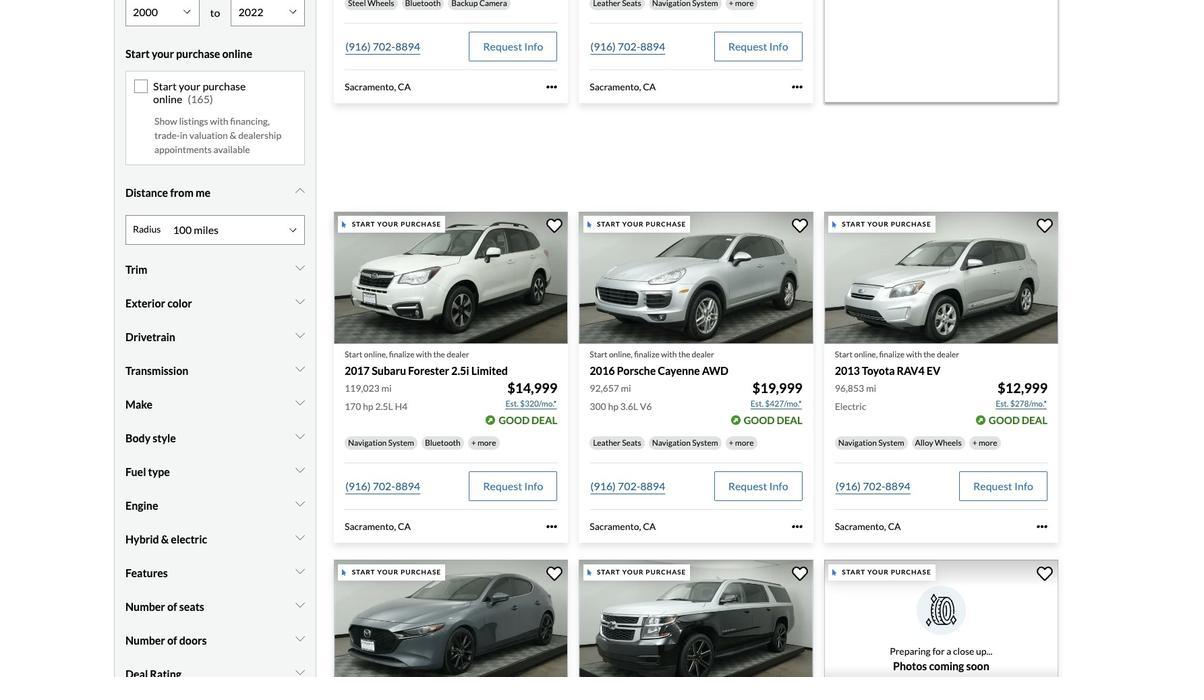 Task type: describe. For each thing, give the bounding box(es) containing it.
$14,999 est. $320/mo.*
[[506, 380, 557, 409]]

est. for $12,999
[[996, 399, 1009, 409]]

finalize for $14,999
[[389, 349, 415, 359]]

of for doors
[[167, 634, 177, 647]]

number of doors
[[125, 634, 207, 647]]

exterior color button
[[125, 286, 305, 320]]

$427/mo.*
[[765, 399, 802, 409]]

dealership
[[238, 129, 281, 141]]

leather seats
[[593, 438, 641, 448]]

forester
[[408, 364, 449, 377]]

start inside start online, finalize with the dealer 2016 porsche cayenne awd
[[590, 349, 608, 359]]

170
[[345, 401, 361, 412]]

& inside show listings with financing, trade-in valuation & dealership appointments available
[[230, 129, 236, 141]]

2.5l
[[375, 401, 393, 412]]

cayenne
[[658, 364, 700, 377]]

radius
[[133, 223, 161, 235]]

est. for $19,999
[[751, 399, 764, 409]]

distance
[[125, 186, 168, 199]]

alloy
[[915, 438, 933, 448]]

1 horizontal spatial ellipsis h image
[[792, 81, 803, 92]]

$12,999
[[998, 380, 1048, 396]]

seats
[[622, 438, 641, 448]]

request info for $19,999
[[728, 479, 788, 492]]

fuel type
[[125, 465, 170, 478]]

2017
[[345, 364, 370, 377]]

92,657 mi 300 hp 3.6l v6
[[590, 382, 652, 412]]

color
[[167, 297, 192, 309]]

mi for $19,999
[[621, 382, 631, 394]]

request for $19,999
[[728, 479, 767, 492]]

fuel type button
[[125, 455, 305, 489]]

online, for $12,999
[[854, 349, 878, 359]]

sacramento, for $19,999
[[590, 521, 641, 532]]

system for $12,999
[[879, 438, 904, 448]]

deal for $19,999
[[777, 414, 803, 426]]

engine button
[[125, 489, 305, 523]]

seats
[[179, 600, 204, 613]]

request for $14,999
[[483, 479, 522, 492]]

+ more for $19,999
[[729, 438, 754, 448]]

mi for $14,999
[[381, 382, 392, 394]]

purchase for silver 2013 toyota rav4 ev suv / crossover front-wheel drive automatic image
[[891, 220, 931, 228]]

info for $12,999
[[1015, 479, 1033, 492]]

ellipsis h image for $19,999
[[792, 521, 803, 532]]

start your purchase for gray 2019 mazda mazda3 premium hatchback awd hatchback all-wheel drive 6-speed automatic image
[[352, 568, 441, 576]]

request info for $12,999
[[973, 479, 1033, 492]]

subaru
[[372, 364, 406, 377]]

show
[[154, 115, 177, 127]]

dealer for $12,999
[[937, 349, 959, 359]]

$19,999
[[753, 380, 803, 396]]

number of doors button
[[125, 624, 305, 657]]

chevron down image for drivetrain
[[295, 330, 305, 340]]

start inside start your purchase online
[[153, 80, 177, 93]]

pearl 2017 subaru forester 2.5i limited suv / crossover all-wheel drive continuously variable transmission image
[[334, 212, 568, 344]]

chevron down image for number of doors
[[295, 633, 305, 644]]

sacramento, for $12,999
[[835, 521, 886, 532]]

702- for $12,999
[[863, 479, 885, 492]]

online, for $19,999
[[609, 349, 633, 359]]

119,023 mi 170 hp 2.5l h4
[[345, 382, 408, 412]]

number for number of seats
[[125, 600, 165, 613]]

show listings with financing, trade-in valuation & dealership appointments available
[[154, 115, 281, 155]]

sacramento, for $14,999
[[345, 521, 396, 532]]

bluetooth
[[425, 438, 461, 448]]

online, for $14,999
[[364, 349, 388, 359]]

start inside start online, finalize with the dealer 2017 subaru forester 2.5i limited
[[345, 349, 362, 359]]

finalize for $12,999
[[879, 349, 905, 359]]

start online, finalize with the dealer 2016 porsche cayenne awd
[[590, 349, 729, 377]]

start online, finalize with the dealer 2017 subaru forester 2.5i limited
[[345, 349, 508, 377]]

hp for $19,999
[[608, 401, 619, 412]]

chevron down image for hybrid & electric
[[295, 532, 305, 543]]

with inside show listings with financing, trade-in valuation & dealership appointments available
[[210, 115, 228, 127]]

sacramento, ca for $19,999
[[590, 521, 656, 532]]

start inside dropdown button
[[125, 47, 150, 60]]

navigation system for $14,999
[[348, 438, 414, 448]]

transmission button
[[125, 354, 305, 388]]

porsche
[[617, 364, 656, 377]]

exterior color
[[125, 297, 192, 309]]

drivetrain
[[125, 330, 175, 343]]

$320/mo.*
[[520, 399, 557, 409]]

(916) 702-8894 button for $19,999
[[590, 471, 666, 501]]

electric
[[171, 533, 207, 545]]

mouse pointer image for gray 2019 mazda mazda3 premium hatchback awd hatchback all-wheel drive 6-speed automatic image
[[342, 569, 347, 576]]

mouse pointer image for black 2017 chevrolet suburban 1500 lt rwd suv / crossover 4x2 6-speed automatic overdrive image
[[587, 569, 592, 576]]

300
[[590, 401, 606, 412]]

to
[[210, 6, 220, 19]]

electric
[[835, 401, 866, 412]]

est. for $14,999
[[506, 399, 519, 409]]

8894 for $12,999
[[885, 479, 911, 492]]

body
[[125, 431, 151, 444]]

trim
[[125, 263, 147, 276]]

trim button
[[125, 253, 305, 286]]

good deal for $12,999
[[989, 414, 1048, 426]]

purchase for gray 2019 mazda mazda3 premium hatchback awd hatchback all-wheel drive 6-speed automatic image
[[401, 568, 441, 576]]

exterior
[[125, 297, 165, 309]]

mouse pointer image for silver 2016 porsche cayenne awd suv / crossover all-wheel drive 8-speed automatic image
[[587, 221, 592, 228]]

your for vehicle photo unavailable on the bottom right
[[867, 568, 889, 576]]

toyota
[[862, 364, 895, 377]]

chevron down image for features
[[295, 566, 305, 576]]

(165)
[[188, 93, 213, 105]]

navigation system for $12,999
[[838, 438, 904, 448]]

0 horizontal spatial online
[[153, 93, 182, 105]]

style
[[153, 431, 176, 444]]

3.6l
[[620, 401, 638, 412]]

ev
[[927, 364, 941, 377]]

number for number of doors
[[125, 634, 165, 647]]

awd
[[702, 364, 729, 377]]

$278/mo.*
[[1010, 399, 1047, 409]]

est. $278/mo.* button
[[995, 397, 1048, 411]]

v6
[[640, 401, 652, 412]]

finalize for $19,999
[[634, 349, 660, 359]]

$19,999 est. $427/mo.*
[[751, 380, 803, 409]]

2016
[[590, 364, 615, 377]]

the for $12,999
[[924, 349, 935, 359]]

rav4
[[897, 364, 925, 377]]

appointments
[[154, 143, 212, 155]]

start your purchase online button
[[125, 37, 305, 71]]

96,853
[[835, 382, 864, 394]]

body style button
[[125, 421, 305, 455]]

start your purchase for black 2017 chevrolet suburban 1500 lt rwd suv / crossover 4x2 6-speed automatic overdrive image
[[597, 568, 686, 576]]

with for $14,999
[[416, 349, 432, 359]]

3 start your purchase link from the left
[[824, 560, 1061, 677]]

your for gray 2019 mazda mazda3 premium hatchback awd hatchback all-wheel drive 6-speed automatic image
[[377, 568, 399, 576]]

96,853 mi electric
[[835, 382, 876, 412]]

more for $14,999
[[478, 438, 496, 448]]

online inside dropdown button
[[222, 47, 252, 60]]

more for $12,999
[[979, 438, 997, 448]]

good for $12,999
[[989, 414, 1020, 426]]

dealer for $19,999
[[692, 349, 714, 359]]

$12,999 est. $278/mo.*
[[996, 380, 1048, 409]]

chevron down image for exterior color
[[295, 296, 305, 307]]

start online, finalize with the dealer 2013 toyota rav4 ev
[[835, 349, 959, 377]]

start your purchase online inside dropdown button
[[125, 47, 252, 60]]

available
[[214, 143, 250, 155]]

(916) 702-8894 for $14,999
[[345, 479, 420, 492]]

request info button for $19,999
[[714, 471, 803, 501]]

deal for $12,999
[[1022, 414, 1048, 426]]

engine
[[125, 499, 158, 512]]

system for $14,999
[[388, 438, 414, 448]]

start your purchase for pearl 2017 subaru forester 2.5i limited suv / crossover all-wheel drive continuously variable transmission 'image'
[[352, 220, 441, 228]]

good for $19,999
[[744, 414, 775, 426]]

1 start your purchase link from the left
[[334, 560, 571, 677]]

start your purchase for silver 2016 porsche cayenne awd suv / crossover all-wheel drive 8-speed automatic image
[[597, 220, 686, 228]]

chevron down image for make
[[295, 397, 305, 408]]

purchase inside start your purchase online
[[203, 80, 246, 93]]

& inside dropdown button
[[161, 533, 169, 545]]

chevron down image for engine
[[295, 498, 305, 509]]

2013
[[835, 364, 860, 377]]

chevron down image for number of seats
[[295, 599, 305, 610]]

me
[[196, 186, 211, 199]]

your for silver 2013 toyota rav4 ev suv / crossover front-wheel drive automatic image
[[867, 220, 889, 228]]

black 2017 chevrolet suburban 1500 lt rwd suv / crossover 4x2 6-speed automatic overdrive image
[[579, 560, 813, 677]]

your inside start your purchase online
[[179, 80, 201, 93]]

number of seats button
[[125, 590, 305, 624]]

from
[[170, 186, 194, 199]]

the for $14,999
[[433, 349, 445, 359]]

make
[[125, 398, 153, 411]]

est. $320/mo.* button
[[505, 397, 557, 411]]

make button
[[125, 388, 305, 421]]

with for $19,999
[[661, 349, 677, 359]]

0 horizontal spatial ellipsis h image
[[547, 81, 557, 92]]

financing,
[[230, 115, 270, 127]]

in
[[180, 129, 188, 141]]

your for silver 2016 porsche cayenne awd suv / crossover all-wheel drive 8-speed automatic image
[[622, 220, 644, 228]]

start your purchase for silver 2013 toyota rav4 ev suv / crossover front-wheel drive automatic image
[[842, 220, 931, 228]]



Task type: locate. For each thing, give the bounding box(es) containing it.
(916) for $14,999
[[345, 479, 371, 492]]

0 horizontal spatial start your purchase link
[[334, 560, 571, 677]]

1 deal from the left
[[532, 414, 557, 426]]

online, inside start online, finalize with the dealer 2016 porsche cayenne awd
[[609, 349, 633, 359]]

limited
[[471, 364, 508, 377]]

2 hp from the left
[[608, 401, 619, 412]]

0 vertical spatial online
[[222, 47, 252, 60]]

2 good deal from the left
[[744, 414, 803, 426]]

chevron down image for body style
[[295, 431, 305, 442]]

3 the from the left
[[924, 349, 935, 359]]

$14,999
[[507, 380, 557, 396]]

2 horizontal spatial good deal
[[989, 414, 1048, 426]]

dealer up ev on the right bottom of page
[[937, 349, 959, 359]]

hybrid
[[125, 533, 159, 545]]

wheels
[[935, 438, 962, 448]]

features
[[125, 566, 168, 579]]

hp for $14,999
[[363, 401, 373, 412]]

the inside start online, finalize with the dealer 2016 porsche cayenne awd
[[679, 349, 690, 359]]

0 horizontal spatial finalize
[[389, 349, 415, 359]]

the inside the start online, finalize with the dealer 2013 toyota rav4 ev
[[924, 349, 935, 359]]

0 horizontal spatial est.
[[506, 399, 519, 409]]

more right wheels
[[979, 438, 997, 448]]

1 horizontal spatial ellipsis h image
[[792, 521, 803, 532]]

of for seats
[[167, 600, 177, 613]]

3 finalize from the left
[[879, 349, 905, 359]]

0 horizontal spatial system
[[388, 438, 414, 448]]

1 mi from the left
[[381, 382, 392, 394]]

hp right 300
[[608, 401, 619, 412]]

good deal for $14,999
[[499, 414, 557, 426]]

1 vertical spatial number
[[125, 634, 165, 647]]

more
[[478, 438, 496, 448], [735, 438, 754, 448], [979, 438, 997, 448]]

ellipsis h image
[[792, 81, 803, 92], [547, 521, 557, 532]]

+ more for $14,999
[[471, 438, 496, 448]]

1 vertical spatial ellipsis h image
[[547, 521, 557, 532]]

0 vertical spatial ellipsis h image
[[792, 81, 803, 92]]

mi
[[381, 382, 392, 394], [621, 382, 631, 394], [866, 382, 876, 394]]

1 hp from the left
[[363, 401, 373, 412]]

0 horizontal spatial dealer
[[447, 349, 469, 359]]

1 vertical spatial online
[[153, 93, 182, 105]]

the up ev on the right bottom of page
[[924, 349, 935, 359]]

navigation down 170
[[348, 438, 387, 448]]

0 horizontal spatial + more
[[471, 438, 496, 448]]

1 horizontal spatial good deal
[[744, 414, 803, 426]]

hybrid & electric button
[[125, 523, 305, 556]]

chevron down image for distance from me
[[295, 185, 305, 196]]

2 more from the left
[[735, 438, 754, 448]]

purchase inside dropdown button
[[176, 47, 220, 60]]

3 good from the left
[[989, 414, 1020, 426]]

chevron down image inside "transmission" dropdown button
[[295, 363, 305, 374]]

0 horizontal spatial ellipsis h image
[[547, 521, 557, 532]]

drivetrain button
[[125, 320, 305, 354]]

2 number from the top
[[125, 634, 165, 647]]

2 the from the left
[[679, 349, 690, 359]]

online, up subaru
[[364, 349, 388, 359]]

purchase
[[176, 47, 220, 60], [203, 80, 246, 93], [401, 220, 441, 228], [646, 220, 686, 228], [891, 220, 931, 228], [401, 568, 441, 576], [646, 568, 686, 576], [891, 568, 931, 576]]

mouse pointer image
[[587, 221, 592, 228], [833, 221, 837, 228], [587, 569, 592, 576], [833, 569, 837, 576]]

2 horizontal spatial + more
[[973, 438, 997, 448]]

5 chevron down image from the top
[[295, 633, 305, 644]]

2 navigation system from the left
[[652, 438, 718, 448]]

number
[[125, 600, 165, 613], [125, 634, 165, 647]]

3 good deal from the left
[[989, 414, 1048, 426]]

mi down the toyota on the right bottom of the page
[[866, 382, 876, 394]]

3 chevron down image from the top
[[295, 363, 305, 374]]

est. down $14,999
[[506, 399, 519, 409]]

mi for $12,999
[[866, 382, 876, 394]]

navigation
[[348, 438, 387, 448], [652, 438, 691, 448], [838, 438, 877, 448]]

est.
[[506, 399, 519, 409], [751, 399, 764, 409], [996, 399, 1009, 409]]

the inside start online, finalize with the dealer 2017 subaru forester 2.5i limited
[[433, 349, 445, 359]]

3 online, from the left
[[854, 349, 878, 359]]

listings
[[179, 115, 208, 127]]

request info button
[[469, 31, 557, 61], [714, 31, 803, 61], [469, 471, 557, 501], [714, 471, 803, 501], [959, 471, 1048, 501]]

good down est. $427/mo.* button
[[744, 414, 775, 426]]

sacramento, ca for $12,999
[[835, 521, 901, 532]]

est. $427/mo.* button
[[750, 397, 803, 411]]

1 + more from the left
[[471, 438, 496, 448]]

dealer for $14,999
[[447, 349, 469, 359]]

1 horizontal spatial online,
[[609, 349, 633, 359]]

(916) 702-8894 for $19,999
[[591, 479, 665, 492]]

1 chevron down image from the top
[[295, 185, 305, 196]]

mi up 3.6l
[[621, 382, 631, 394]]

1 + from the left
[[471, 438, 476, 448]]

navigation system right seats
[[652, 438, 718, 448]]

(916) 702-8894 button
[[345, 31, 421, 61], [590, 31, 666, 61], [345, 471, 421, 501], [590, 471, 666, 501], [835, 471, 911, 501]]

with inside the start online, finalize with the dealer 2013 toyota rav4 ev
[[906, 349, 922, 359]]

est. inside "$12,999 est. $278/mo.*"
[[996, 399, 1009, 409]]

mi inside the 119,023 mi 170 hp 2.5l h4
[[381, 382, 392, 394]]

of inside dropdown button
[[167, 600, 177, 613]]

(916) 702-8894 button for $14,999
[[345, 471, 421, 501]]

mouse pointer image for silver 2013 toyota rav4 ev suv / crossover front-wheel drive automatic image
[[833, 221, 837, 228]]

start
[[125, 47, 150, 60], [153, 80, 177, 93], [352, 220, 375, 228], [597, 220, 620, 228], [842, 220, 866, 228], [345, 349, 362, 359], [590, 349, 608, 359], [835, 349, 853, 359], [352, 568, 375, 576], [597, 568, 620, 576], [842, 568, 866, 576]]

navigation system down electric
[[838, 438, 904, 448]]

valuation
[[189, 129, 228, 141]]

your
[[152, 47, 174, 60], [179, 80, 201, 93], [377, 220, 399, 228], [622, 220, 644, 228], [867, 220, 889, 228], [377, 568, 399, 576], [622, 568, 644, 576], [867, 568, 889, 576]]

1 horizontal spatial online
[[222, 47, 252, 60]]

ca for $14,999
[[398, 521, 411, 532]]

(916) 702-8894
[[345, 40, 420, 52], [591, 40, 665, 52], [345, 479, 420, 492], [591, 479, 665, 492], [836, 479, 911, 492]]

of left doors at the left bottom of page
[[167, 634, 177, 647]]

2 horizontal spatial online,
[[854, 349, 878, 359]]

2 horizontal spatial navigation system
[[838, 438, 904, 448]]

5 chevron down image from the top
[[295, 431, 305, 442]]

+ more down est. $427/mo.* button
[[729, 438, 754, 448]]

chevron down image
[[295, 296, 305, 307], [295, 330, 305, 340], [295, 566, 305, 576], [295, 599, 305, 610], [295, 633, 305, 644], [295, 667, 305, 677]]

mi inside 92,657 mi 300 hp 3.6l v6
[[621, 382, 631, 394]]

1 dealer from the left
[[447, 349, 469, 359]]

0 horizontal spatial &
[[161, 533, 169, 545]]

est. down $12,999
[[996, 399, 1009, 409]]

request info button for $14,999
[[469, 471, 557, 501]]

number of seats
[[125, 600, 204, 613]]

purchase for vehicle photo unavailable on the bottom right
[[891, 568, 931, 576]]

3 deal from the left
[[1022, 414, 1048, 426]]

1 system from the left
[[388, 438, 414, 448]]

1 horizontal spatial hp
[[608, 401, 619, 412]]

online, inside the start online, finalize with the dealer 2013 toyota rav4 ev
[[854, 349, 878, 359]]

good deal for $19,999
[[744, 414, 803, 426]]

gray 2019 mazda mazda3 premium hatchback awd hatchback all-wheel drive 6-speed automatic image
[[334, 560, 568, 677]]

chevron down image
[[295, 185, 305, 196], [295, 262, 305, 273], [295, 363, 305, 374], [295, 397, 305, 408], [295, 431, 305, 442], [295, 464, 305, 475], [295, 498, 305, 509], [295, 532, 305, 543]]

type
[[148, 465, 170, 478]]

info
[[524, 40, 543, 52], [769, 40, 788, 52], [524, 479, 543, 492], [769, 479, 788, 492], [1015, 479, 1033, 492]]

good deal down est. $278/mo.* "button"
[[989, 414, 1048, 426]]

dealer inside start online, finalize with the dealer 2016 porsche cayenne awd
[[692, 349, 714, 359]]

1 horizontal spatial navigation
[[652, 438, 691, 448]]

est. inside the $14,999 est. $320/mo.*
[[506, 399, 519, 409]]

3 + more from the left
[[973, 438, 997, 448]]

92,657
[[590, 382, 619, 394]]

request for $12,999
[[973, 479, 1012, 492]]

2 dealer from the left
[[692, 349, 714, 359]]

chevron down image inside the drivetrain dropdown button
[[295, 330, 305, 340]]

sacramento,
[[345, 81, 396, 92], [590, 81, 641, 92], [345, 521, 396, 532], [590, 521, 641, 532], [835, 521, 886, 532]]

finalize inside the start online, finalize with the dealer 2013 toyota rav4 ev
[[879, 349, 905, 359]]

1 horizontal spatial mi
[[621, 382, 631, 394]]

+ more right 'bluetooth'
[[471, 438, 496, 448]]

hp inside 92,657 mi 300 hp 3.6l v6
[[608, 401, 619, 412]]

3 mi from the left
[[866, 382, 876, 394]]

2 horizontal spatial finalize
[[879, 349, 905, 359]]

2 navigation from the left
[[652, 438, 691, 448]]

2 est. from the left
[[751, 399, 764, 409]]

2 online, from the left
[[609, 349, 633, 359]]

good down est. $278/mo.* "button"
[[989, 414, 1020, 426]]

2 system from the left
[[692, 438, 718, 448]]

2 horizontal spatial more
[[979, 438, 997, 448]]

1 horizontal spatial dealer
[[692, 349, 714, 359]]

2 horizontal spatial mi
[[866, 382, 876, 394]]

chevron down image inside number of doors dropdown button
[[295, 633, 305, 644]]

1 good from the left
[[499, 414, 530, 426]]

fuel
[[125, 465, 146, 478]]

distance from me button
[[125, 176, 305, 209]]

0 horizontal spatial more
[[478, 438, 496, 448]]

chevron down image inside exterior color dropdown button
[[295, 296, 305, 307]]

3 dealer from the left
[[937, 349, 959, 359]]

1 horizontal spatial system
[[692, 438, 718, 448]]

of
[[167, 600, 177, 613], [167, 634, 177, 647]]

finalize inside start online, finalize with the dealer 2017 subaru forester 2.5i limited
[[389, 349, 415, 359]]

chevron down image inside trim dropdown button
[[295, 262, 305, 273]]

+ more right wheels
[[973, 438, 997, 448]]

1 horizontal spatial deal
[[777, 414, 803, 426]]

with up forester
[[416, 349, 432, 359]]

good deal down est. $320/mo.* button
[[499, 414, 557, 426]]

chevron down image inside engine dropdown button
[[295, 498, 305, 509]]

2 horizontal spatial start your purchase link
[[824, 560, 1061, 677]]

online, up the toyota on the right bottom of the page
[[854, 349, 878, 359]]

2 good from the left
[[744, 414, 775, 426]]

purchase for black 2017 chevrolet suburban 1500 lt rwd suv / crossover 4x2 6-speed automatic overdrive image
[[646, 568, 686, 576]]

ca for $19,999
[[643, 521, 656, 532]]

chevron down image inside number of seats dropdown button
[[295, 599, 305, 610]]

request info
[[483, 40, 543, 52], [728, 40, 788, 52], [483, 479, 543, 492], [728, 479, 788, 492], [973, 479, 1033, 492]]

2 finalize from the left
[[634, 349, 660, 359]]

with for $12,999
[[906, 349, 922, 359]]

3 navigation system from the left
[[838, 438, 904, 448]]

deal for $14,999
[[532, 414, 557, 426]]

1 online, from the left
[[364, 349, 388, 359]]

0 horizontal spatial +
[[471, 438, 476, 448]]

0 horizontal spatial good
[[499, 414, 530, 426]]

0 vertical spatial number
[[125, 600, 165, 613]]

of left seats
[[167, 600, 177, 613]]

more down est. $427/mo.* button
[[735, 438, 754, 448]]

1 vertical spatial &
[[161, 533, 169, 545]]

number inside dropdown button
[[125, 600, 165, 613]]

silver 2013 toyota rav4 ev suv / crossover front-wheel drive automatic image
[[824, 212, 1058, 344]]

1 the from the left
[[433, 349, 445, 359]]

2 horizontal spatial +
[[973, 438, 977, 448]]

8 chevron down image from the top
[[295, 532, 305, 543]]

1 est. from the left
[[506, 399, 519, 409]]

good
[[499, 414, 530, 426], [744, 414, 775, 426], [989, 414, 1020, 426]]

h4
[[395, 401, 408, 412]]

with inside start online, finalize with the dealer 2017 subaru forester 2.5i limited
[[416, 349, 432, 359]]

purchase for pearl 2017 subaru forester 2.5i limited suv / crossover all-wheel drive continuously variable transmission 'image'
[[401, 220, 441, 228]]

more for $19,999
[[735, 438, 754, 448]]

info for $19,999
[[769, 479, 788, 492]]

your for pearl 2017 subaru forester 2.5i limited suv / crossover all-wheel drive continuously variable transmission 'image'
[[377, 220, 399, 228]]

with up cayenne
[[661, 349, 677, 359]]

finalize up the toyota on the right bottom of the page
[[879, 349, 905, 359]]

body style
[[125, 431, 176, 444]]

(916) for $19,999
[[591, 479, 616, 492]]

2.5i
[[451, 364, 469, 377]]

(916) for $12,999
[[836, 479, 861, 492]]

6 chevron down image from the top
[[295, 464, 305, 475]]

8894
[[395, 40, 420, 52], [640, 40, 665, 52], [395, 479, 420, 492], [640, 479, 665, 492], [885, 479, 911, 492]]

4 chevron down image from the top
[[295, 397, 305, 408]]

702- for $14,999
[[373, 479, 395, 492]]

+ for $19,999
[[729, 438, 734, 448]]

2 mouse pointer image from the top
[[342, 569, 347, 576]]

& up 'available'
[[230, 129, 236, 141]]

transmission
[[125, 364, 188, 377]]

request info button for $12,999
[[959, 471, 1048, 501]]

number inside dropdown button
[[125, 634, 165, 647]]

features button
[[125, 556, 305, 590]]

mouse pointer image for vehicle photo unavailable on the bottom right
[[833, 569, 837, 576]]

1 vertical spatial of
[[167, 634, 177, 647]]

0 vertical spatial of
[[167, 600, 177, 613]]

ca
[[398, 81, 411, 92], [643, 81, 656, 92], [398, 521, 411, 532], [643, 521, 656, 532], [888, 521, 901, 532]]

of inside dropdown button
[[167, 634, 177, 647]]

chevron down image for transmission
[[295, 363, 305, 374]]

silver 2016 porsche cayenne awd suv / crossover all-wheel drive 8-speed automatic image
[[579, 212, 813, 344]]

the up forester
[[433, 349, 445, 359]]

1 horizontal spatial +
[[729, 438, 734, 448]]

0 horizontal spatial online,
[[364, 349, 388, 359]]

navigation down electric
[[838, 438, 877, 448]]

1 horizontal spatial good
[[744, 414, 775, 426]]

start your purchase online
[[125, 47, 252, 60], [153, 80, 246, 105]]

number down features
[[125, 600, 165, 613]]

leather
[[593, 438, 621, 448]]

chevron down image inside fuel type dropdown button
[[295, 464, 305, 475]]

navigation system
[[348, 438, 414, 448], [652, 438, 718, 448], [838, 438, 904, 448]]

ellipsis h image
[[547, 81, 557, 92], [792, 521, 803, 532], [1037, 521, 1048, 532]]

1 horizontal spatial &
[[230, 129, 236, 141]]

1 more from the left
[[478, 438, 496, 448]]

2 horizontal spatial good
[[989, 414, 1020, 426]]

2 of from the top
[[167, 634, 177, 647]]

2 chevron down image from the top
[[295, 262, 305, 273]]

doors
[[179, 634, 207, 647]]

2 + more from the left
[[729, 438, 754, 448]]

0 horizontal spatial deal
[[532, 414, 557, 426]]

1 navigation from the left
[[348, 438, 387, 448]]

chevron down image inside hybrid & electric dropdown button
[[295, 532, 305, 543]]

3 est. from the left
[[996, 399, 1009, 409]]

3 more from the left
[[979, 438, 997, 448]]

2 start your purchase link from the left
[[579, 560, 816, 677]]

1 horizontal spatial the
[[679, 349, 690, 359]]

est. down $19,999 at bottom
[[751, 399, 764, 409]]

purchase for silver 2016 porsche cayenne awd suv / crossover all-wheel drive 8-speed automatic image
[[646, 220, 686, 228]]

ellipsis h image for $12,999
[[1037, 521, 1048, 532]]

number down number of seats
[[125, 634, 165, 647]]

the for $19,999
[[679, 349, 690, 359]]

2 horizontal spatial deal
[[1022, 414, 1048, 426]]

navigation system down 2.5l
[[348, 438, 414, 448]]

0 horizontal spatial the
[[433, 349, 445, 359]]

2 horizontal spatial system
[[879, 438, 904, 448]]

1 horizontal spatial more
[[735, 438, 754, 448]]

online,
[[364, 349, 388, 359], [609, 349, 633, 359], [854, 349, 878, 359]]

3 system from the left
[[879, 438, 904, 448]]

your inside start your purchase online dropdown button
[[152, 47, 174, 60]]

est. inside $19,999 est. $427/mo.*
[[751, 399, 764, 409]]

0 horizontal spatial hp
[[363, 401, 373, 412]]

hp inside the 119,023 mi 170 hp 2.5l h4
[[363, 401, 373, 412]]

8894 for $19,999
[[640, 479, 665, 492]]

1 horizontal spatial + more
[[729, 438, 754, 448]]

3 + from the left
[[973, 438, 977, 448]]

2 mi from the left
[[621, 382, 631, 394]]

sacramento, ca
[[345, 81, 411, 92], [590, 81, 656, 92], [345, 521, 411, 532], [590, 521, 656, 532], [835, 521, 901, 532]]

start your purchase link
[[334, 560, 571, 677], [579, 560, 816, 677], [824, 560, 1061, 677]]

online, up porsche
[[609, 349, 633, 359]]

mouse pointer image
[[342, 221, 347, 228], [342, 569, 347, 576]]

start your purchase
[[352, 220, 441, 228], [597, 220, 686, 228], [842, 220, 931, 228], [352, 568, 441, 576], [597, 568, 686, 576], [842, 568, 931, 576]]

start your purchase online up (165)
[[125, 47, 252, 60]]

hp right 170
[[363, 401, 373, 412]]

start inside the start online, finalize with the dealer 2013 toyota rav4 ev
[[835, 349, 853, 359]]

(916) 702-8894 for $12,999
[[836, 479, 911, 492]]

navigation for $12,999
[[838, 438, 877, 448]]

2 horizontal spatial est.
[[996, 399, 1009, 409]]

8894 for $14,999
[[395, 479, 420, 492]]

vehicle photo unavailable image
[[824, 560, 1058, 677]]

finalize up porsche
[[634, 349, 660, 359]]

1 horizontal spatial navigation system
[[652, 438, 718, 448]]

4 chevron down image from the top
[[295, 599, 305, 610]]

deal down $427/mo.*
[[777, 414, 803, 426]]

finalize inside start online, finalize with the dealer 2016 porsche cayenne awd
[[634, 349, 660, 359]]

0 vertical spatial mouse pointer image
[[342, 221, 347, 228]]

1 mouse pointer image from the top
[[342, 221, 347, 228]]

request info for $14,999
[[483, 479, 543, 492]]

+ more for $12,999
[[973, 438, 997, 448]]

ca for $12,999
[[888, 521, 901, 532]]

0 horizontal spatial mi
[[381, 382, 392, 394]]

1 chevron down image from the top
[[295, 296, 305, 307]]

dealer up 2.5i
[[447, 349, 469, 359]]

with inside start online, finalize with the dealer 2016 porsche cayenne awd
[[661, 349, 677, 359]]

deal down $320/mo.*
[[532, 414, 557, 426]]

the
[[433, 349, 445, 359], [679, 349, 690, 359], [924, 349, 935, 359]]

start your purchase for vehicle photo unavailable on the bottom right
[[842, 568, 931, 576]]

7 chevron down image from the top
[[295, 498, 305, 509]]

0 horizontal spatial navigation
[[348, 438, 387, 448]]

+ for $12,999
[[973, 438, 977, 448]]

chevron down image for fuel type
[[295, 464, 305, 475]]

+ for $14,999
[[471, 438, 476, 448]]

navigation right seats
[[652, 438, 691, 448]]

start your purchase online up listings
[[153, 80, 246, 105]]

finalize
[[389, 349, 415, 359], [634, 349, 660, 359], [879, 349, 905, 359]]

with up the rav4
[[906, 349, 922, 359]]

dealer inside the start online, finalize with the dealer 2013 toyota rav4 ev
[[937, 349, 959, 359]]

chevron down image inside features 'dropdown button'
[[295, 566, 305, 576]]

more right 'bluetooth'
[[478, 438, 496, 448]]

trade-
[[154, 129, 180, 141]]

chevron down image inside distance from me "dropdown button"
[[295, 185, 305, 196]]

119,023
[[345, 382, 380, 394]]

1 good deal from the left
[[499, 414, 557, 426]]

chevron down image inside make dropdown button
[[295, 397, 305, 408]]

1 horizontal spatial finalize
[[634, 349, 660, 359]]

0 vertical spatial start your purchase online
[[125, 47, 252, 60]]

good deal down est. $427/mo.* button
[[744, 414, 803, 426]]

the up cayenne
[[679, 349, 690, 359]]

good deal
[[499, 414, 557, 426], [744, 414, 803, 426], [989, 414, 1048, 426]]

2 horizontal spatial navigation
[[838, 438, 877, 448]]

info for $14,999
[[524, 479, 543, 492]]

dealer inside start online, finalize with the dealer 2017 subaru forester 2.5i limited
[[447, 349, 469, 359]]

1 navigation system from the left
[[348, 438, 414, 448]]

2 horizontal spatial dealer
[[937, 349, 959, 359]]

1 vertical spatial mouse pointer image
[[342, 569, 347, 576]]

chevron down image inside body style dropdown button
[[295, 431, 305, 442]]

deal down the "$278/mo.*"
[[1022, 414, 1048, 426]]

online
[[222, 47, 252, 60], [153, 93, 182, 105]]

1 horizontal spatial start your purchase link
[[579, 560, 816, 677]]

2 + from the left
[[729, 438, 734, 448]]

1 number from the top
[[125, 600, 165, 613]]

mi down subaru
[[381, 382, 392, 394]]

3 chevron down image from the top
[[295, 566, 305, 576]]

0 vertical spatial &
[[230, 129, 236, 141]]

distance from me
[[125, 186, 211, 199]]

2 chevron down image from the top
[[295, 330, 305, 340]]

6 chevron down image from the top
[[295, 667, 305, 677]]

with up 'valuation'
[[210, 115, 228, 127]]

hybrid & electric
[[125, 533, 207, 545]]

2 horizontal spatial ellipsis h image
[[1037, 521, 1048, 532]]

0 horizontal spatial navigation system
[[348, 438, 414, 448]]

good for $14,999
[[499, 414, 530, 426]]

2 horizontal spatial the
[[924, 349, 935, 359]]

1 finalize from the left
[[389, 349, 415, 359]]

alloy wheels
[[915, 438, 962, 448]]

& right hybrid
[[161, 533, 169, 545]]

online, inside start online, finalize with the dealer 2017 subaru forester 2.5i limited
[[364, 349, 388, 359]]

(916) 702-8894 button for $12,999
[[835, 471, 911, 501]]

deal
[[532, 414, 557, 426], [777, 414, 803, 426], [1022, 414, 1048, 426]]

0 horizontal spatial good deal
[[499, 414, 557, 426]]

chevron down image for trim
[[295, 262, 305, 273]]

mouse pointer image for pearl 2017 subaru forester 2.5i limited suv / crossover all-wheel drive continuously variable transmission 'image'
[[342, 221, 347, 228]]

mi inside 96,853 mi electric
[[866, 382, 876, 394]]

finalize up subaru
[[389, 349, 415, 359]]

2 deal from the left
[[777, 414, 803, 426]]

1 horizontal spatial est.
[[751, 399, 764, 409]]

dealer up awd
[[692, 349, 714, 359]]

good down est. $320/mo.* button
[[499, 414, 530, 426]]

1 vertical spatial start your purchase online
[[153, 80, 246, 105]]

3 navigation from the left
[[838, 438, 877, 448]]

mouse pointer image inside start your purchase link
[[342, 569, 347, 576]]

1 of from the top
[[167, 600, 177, 613]]



Task type: vqa. For each thing, say whether or not it's contained in the screenshot.


